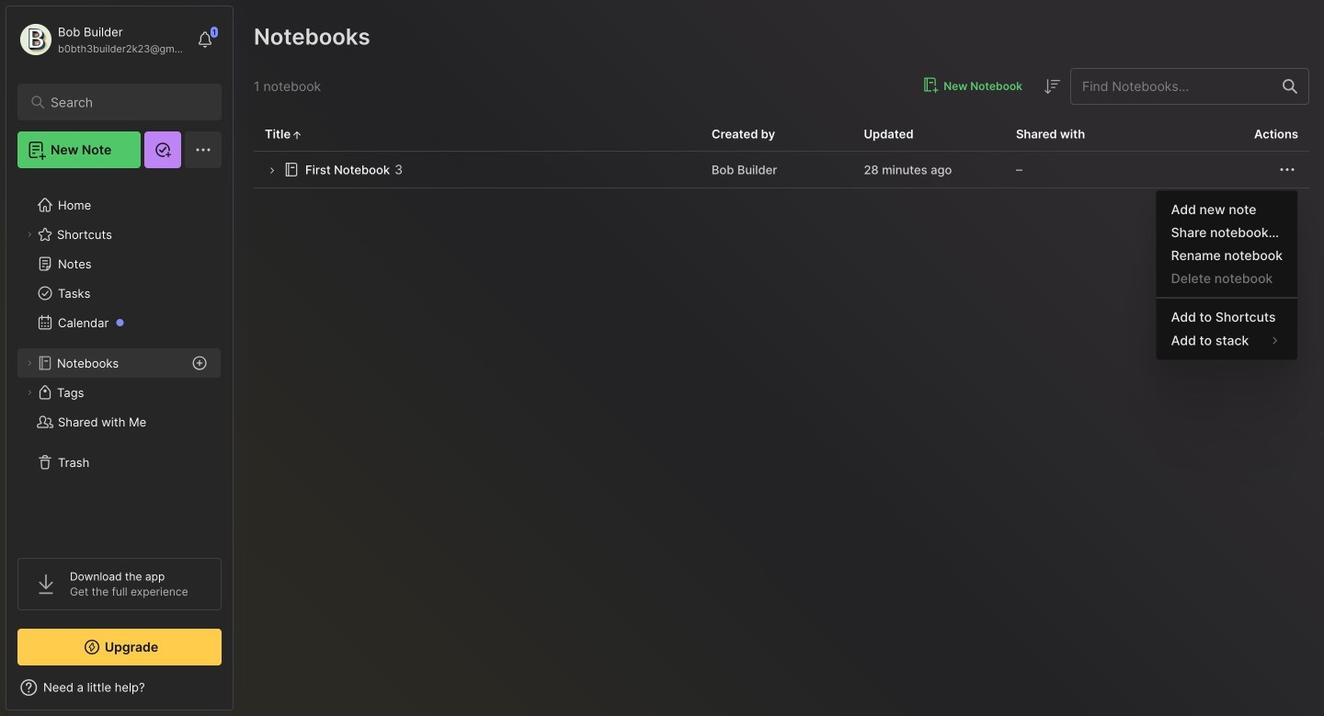 Task type: locate. For each thing, give the bounding box(es) containing it.
Find Notebooks… text field
[[1072, 71, 1272, 102]]

WHAT'S NEW field
[[6, 673, 233, 703]]

arrow image
[[265, 164, 279, 178]]

None search field
[[51, 91, 197, 113]]

more actions image
[[1277, 159, 1299, 181]]

row
[[254, 152, 1310, 189]]

sort options image
[[1041, 75, 1063, 98]]

expand tags image
[[24, 387, 35, 398]]

tree
[[6, 179, 233, 542]]

Account field
[[17, 21, 188, 58]]

none search field inside main element
[[51, 91, 197, 113]]

Search text field
[[51, 94, 197, 111]]



Task type: describe. For each thing, give the bounding box(es) containing it.
Sort field
[[1041, 75, 1063, 98]]

click to collapse image
[[232, 683, 246, 705]]

main element
[[0, 0, 239, 717]]

More actions field
[[1277, 159, 1299, 181]]

expand notebooks image
[[24, 358, 35, 369]]

tree inside main element
[[6, 179, 233, 542]]

dropdown list menu
[[1157, 198, 1298, 353]]



Task type: vqa. For each thing, say whether or not it's contained in the screenshot.
Search text box
yes



